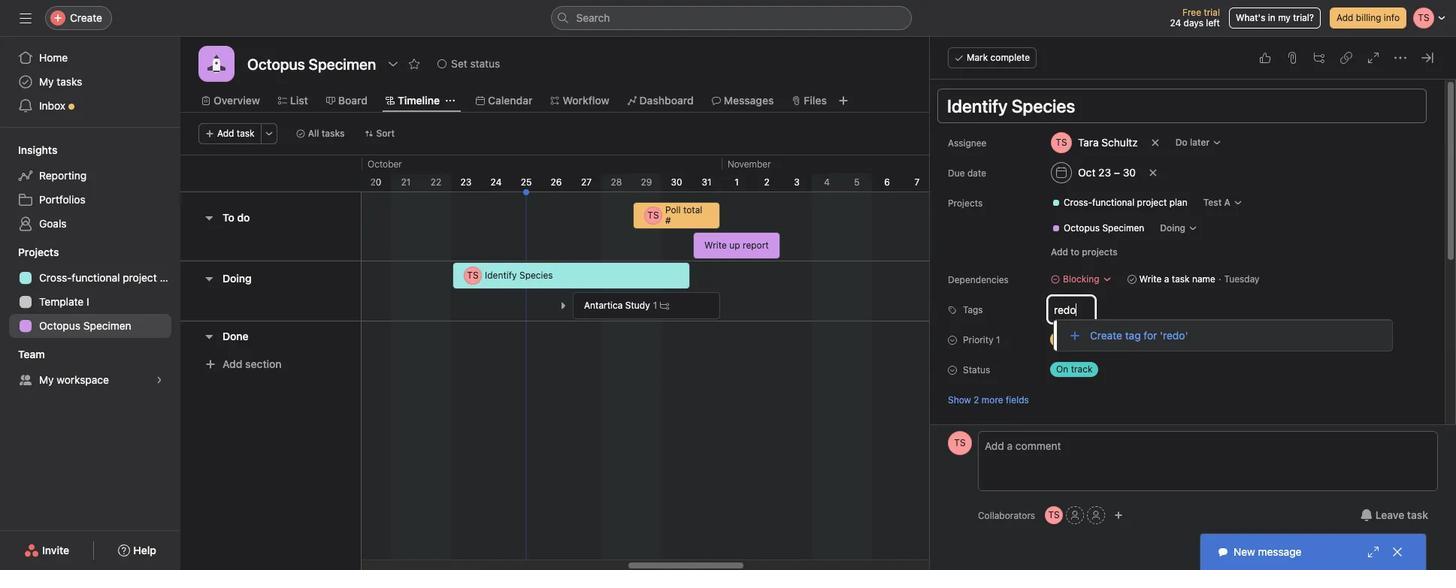 Task type: describe. For each thing, give the bounding box(es) containing it.
sort
[[376, 128, 395, 139]]

23 inside main content
[[1099, 166, 1111, 179]]

add or remove collaborators image
[[1114, 511, 1123, 520]]

close image
[[1392, 547, 1404, 559]]

portfolios
[[39, 193, 85, 206]]

species
[[520, 270, 553, 281]]

add tab image
[[837, 95, 850, 107]]

30 inside main content
[[1123, 166, 1136, 179]]

cross-functional project plan inside main content
[[1064, 197, 1188, 208]]

tara
[[1078, 136, 1099, 149]]

octopus inside main content
[[1064, 223, 1100, 234]]

team
[[18, 348, 45, 361]]

attachments: add a file to this task, identify species image
[[1286, 52, 1298, 64]]

task inside main content
[[1172, 274, 1190, 285]]

task for add task
[[237, 128, 255, 139]]

study
[[625, 300, 650, 311]]

–
[[1114, 166, 1120, 179]]

leave task button
[[1351, 502, 1438, 529]]

calendar link
[[476, 92, 533, 109]]

poll
[[665, 204, 681, 216]]

22
[[431, 177, 442, 188]]

25
[[521, 177, 532, 188]]

mark
[[967, 52, 988, 63]]

my workspace link
[[9, 368, 171, 392]]

board
[[338, 94, 368, 107]]

to
[[223, 211, 234, 224]]

messages link
[[712, 92, 774, 109]]

sort button
[[358, 123, 402, 144]]

tasks for my tasks
[[57, 75, 82, 88]]

hide sidebar image
[[20, 12, 32, 24]]

blocking
[[1063, 274, 1100, 285]]

goals link
[[9, 212, 171, 236]]

due date
[[948, 168, 986, 179]]

add subtask image
[[1313, 52, 1325, 64]]

tags
[[963, 304, 983, 316]]

show
[[948, 394, 971, 406]]

search list box
[[551, 6, 912, 30]]

collapse task list for the section doing image
[[203, 273, 215, 285]]

status
[[470, 57, 500, 70]]

report
[[743, 240, 769, 251]]

billing
[[1356, 12, 1381, 23]]

1 vertical spatial 1
[[653, 300, 657, 311]]

create button
[[45, 6, 112, 30]]

29
[[641, 177, 652, 188]]

Task Name text field
[[938, 89, 1427, 123]]

status
[[963, 365, 990, 376]]

template
[[39, 295, 84, 308]]

show options image
[[387, 58, 399, 70]]

do later button
[[1169, 132, 1229, 153]]

create
[[70, 11, 102, 24]]

teams element
[[0, 341, 180, 395]]

fields
[[1006, 394, 1029, 406]]

reporting link
[[9, 164, 171, 188]]

21
[[401, 177, 411, 188]]

a
[[1224, 197, 1231, 208]]

rocket image
[[208, 55, 226, 73]]

team button
[[0, 347, 45, 362]]

all tasks
[[308, 128, 345, 139]]

full screen image
[[1368, 52, 1380, 64]]

26
[[551, 177, 562, 188]]

overview
[[214, 94, 260, 107]]

cross- inside main content
[[1064, 197, 1092, 208]]

inbox link
[[9, 94, 171, 118]]

priority
[[963, 335, 994, 346]]

1 vertical spatial specimen
[[83, 320, 131, 332]]

1 horizontal spatial ts button
[[1045, 507, 1063, 525]]

goals
[[39, 217, 67, 230]]

search
[[576, 11, 610, 24]]

4
[[824, 177, 830, 188]]

home link
[[9, 46, 171, 70]]

identify species dialog
[[930, 37, 1456, 571]]

workspace
[[57, 374, 109, 386]]

to do
[[223, 211, 250, 224]]

my tasks link
[[9, 70, 171, 94]]

oct 23 – 30
[[1078, 166, 1136, 179]]

0 horizontal spatial 30
[[671, 177, 682, 188]]

see details, my workspace image
[[155, 376, 164, 385]]

date
[[968, 168, 986, 179]]

collapse task list for the section done image
[[203, 330, 215, 342]]

do
[[1176, 137, 1188, 148]]

add for add to projects
[[1051, 247, 1068, 258]]

20
[[370, 177, 381, 188]]

all tasks button
[[289, 123, 352, 144]]

ts down description
[[954, 438, 966, 449]]

1 for priority 1
[[996, 335, 1000, 346]]

show 2 more fields
[[948, 394, 1029, 406]]

doing inside popup button
[[1160, 223, 1186, 234]]

projects button
[[0, 245, 59, 260]]

inbox
[[39, 99, 65, 112]]

0 horizontal spatial 2
[[764, 177, 770, 188]]

0 horizontal spatial 23
[[461, 177, 472, 188]]

0 horizontal spatial functional
[[72, 271, 120, 284]]

task for leave task
[[1407, 509, 1428, 522]]

3
[[794, 177, 800, 188]]

add billing info button
[[1330, 8, 1407, 29]]

0 horizontal spatial cross-functional project plan
[[39, 271, 180, 284]]

1 vertical spatial plan
[[160, 271, 180, 284]]

timeline link
[[386, 92, 440, 109]]

insights button
[[0, 143, 57, 158]]

24 inside free trial 24 days left
[[1170, 17, 1181, 29]]

set status button
[[431, 53, 507, 74]]

7
[[915, 177, 920, 188]]

1 for november 1
[[735, 177, 739, 188]]

left
[[1206, 17, 1220, 29]]

copy task link image
[[1341, 52, 1353, 64]]

0 horizontal spatial ts button
[[948, 432, 972, 456]]

board link
[[326, 92, 368, 109]]

set
[[451, 57, 467, 70]]

october
[[368, 159, 402, 170]]

remove assignee image
[[1151, 138, 1160, 147]]

5
[[854, 177, 860, 188]]

help
[[133, 544, 156, 557]]

track
[[1071, 364, 1093, 375]]

global element
[[0, 37, 180, 127]]



Task type: locate. For each thing, give the bounding box(es) containing it.
1 vertical spatial tasks
[[322, 128, 345, 139]]

tab actions image
[[446, 96, 455, 105]]

1 horizontal spatial 24
[[1170, 17, 1181, 29]]

1 vertical spatial octopus specimen
[[39, 320, 131, 332]]

cross- up template
[[39, 271, 72, 284]]

1 horizontal spatial functional
[[1092, 197, 1135, 208]]

0 vertical spatial projects
[[948, 198, 983, 209]]

specimen inside main content
[[1103, 223, 1144, 234]]

0 vertical spatial specimen
[[1103, 223, 1144, 234]]

task inside add task button
[[237, 128, 255, 139]]

add left billing
[[1337, 12, 1354, 23]]

section
[[245, 358, 282, 371]]

main content containing tara schultz
[[938, 80, 1444, 571]]

add to projects
[[1051, 247, 1118, 258]]

1 horizontal spatial cross-functional project plan
[[1064, 197, 1188, 208]]

0 horizontal spatial projects
[[18, 246, 59, 259]]

set status
[[451, 57, 500, 70]]

28
[[611, 177, 622, 188]]

1 horizontal spatial 30
[[1123, 166, 1136, 179]]

more actions for this task image
[[1395, 52, 1407, 64]]

workflow
[[563, 94, 609, 107]]

free trial 24 days left
[[1170, 7, 1220, 29]]

0 vertical spatial octopus specimen link
[[1046, 221, 1150, 236]]

my inside global element
[[39, 75, 54, 88]]

add for add section
[[223, 358, 242, 371]]

project down clear due date icon
[[1137, 197, 1167, 208]]

project up the template i link
[[123, 271, 157, 284]]

cross-functional project plan link down –
[[1046, 195, 1194, 211]]

0 horizontal spatial cross-
[[39, 271, 72, 284]]

template i link
[[9, 290, 171, 314]]

projects inside main content
[[948, 198, 983, 209]]

files
[[804, 94, 827, 107]]

free
[[1183, 7, 1201, 18]]

plan
[[1170, 197, 1188, 208], [160, 271, 180, 284]]

0 vertical spatial 2
[[764, 177, 770, 188]]

1 vertical spatial cross-functional project plan link
[[9, 266, 180, 290]]

0 vertical spatial 24
[[1170, 17, 1181, 29]]

write left up
[[704, 240, 727, 251]]

2 vertical spatial 1
[[996, 335, 1000, 346]]

6
[[884, 177, 890, 188]]

30
[[1123, 166, 1136, 179], [671, 177, 682, 188]]

do
[[237, 211, 250, 224]]

0 vertical spatial functional
[[1092, 197, 1135, 208]]

0 vertical spatial ts button
[[948, 432, 972, 456]]

oct
[[1078, 166, 1096, 179]]

1 my from the top
[[39, 75, 54, 88]]

functional inside main content
[[1092, 197, 1135, 208]]

expand new message image
[[1368, 547, 1380, 559]]

ts button right collaborators
[[1045, 507, 1063, 525]]

cross-functional project plan link inside main content
[[1046, 195, 1194, 211]]

my for my tasks
[[39, 75, 54, 88]]

octopus specimen up projects at right
[[1064, 223, 1144, 234]]

2 vertical spatial task
[[1407, 509, 1428, 522]]

octopus up add to projects
[[1064, 223, 1100, 234]]

doing button
[[223, 265, 252, 292]]

23 left –
[[1099, 166, 1111, 179]]

in
[[1268, 12, 1276, 23]]

1 horizontal spatial cross-
[[1064, 197, 1092, 208]]

octopus specimen link
[[1046, 221, 1150, 236], [9, 314, 171, 338]]

1 horizontal spatial specimen
[[1103, 223, 1144, 234]]

1 horizontal spatial project
[[1137, 197, 1167, 208]]

poll total #
[[665, 204, 702, 226]]

files link
[[792, 92, 827, 109]]

0 vertical spatial cross-
[[1064, 197, 1092, 208]]

2 horizontal spatial task
[[1407, 509, 1428, 522]]

specimen up projects at right
[[1103, 223, 1144, 234]]

0 horizontal spatial octopus specimen link
[[9, 314, 171, 338]]

write left a
[[1139, 274, 1162, 285]]

my up "inbox"
[[39, 75, 54, 88]]

0 vertical spatial octopus
[[1064, 223, 1100, 234]]

0 vertical spatial tasks
[[57, 75, 82, 88]]

add to projects button
[[1044, 242, 1125, 263]]

1 horizontal spatial write
[[1139, 274, 1162, 285]]

tasks inside global element
[[57, 75, 82, 88]]

dashboard link
[[627, 92, 694, 109]]

main content
[[938, 80, 1444, 571]]

projects element containing projects
[[0, 239, 180, 341]]

my tasks
[[39, 75, 82, 88]]

write for write a task name
[[1139, 274, 1162, 285]]

ts right collaborators
[[1048, 510, 1060, 521]]

1 vertical spatial doing
[[223, 272, 252, 285]]

1 horizontal spatial cross-functional project plan link
[[1046, 195, 1194, 211]]

add left the to
[[1051, 247, 1068, 258]]

1 inside november 1
[[735, 177, 739, 188]]

2 left more
[[974, 394, 979, 406]]

24 left 25
[[491, 177, 502, 188]]

task left more actions icon
[[237, 128, 255, 139]]

cross-functional project plan up the template i link
[[39, 271, 180, 284]]

add for add billing info
[[1337, 12, 1354, 23]]

tasks inside dropdown button
[[322, 128, 345, 139]]

what's
[[1236, 12, 1266, 23]]

doing right collapse task list for the section doing image
[[223, 272, 252, 285]]

1 vertical spatial functional
[[72, 271, 120, 284]]

0 vertical spatial cross-functional project plan
[[1064, 197, 1188, 208]]

projects down goals
[[18, 246, 59, 259]]

days
[[1184, 17, 1204, 29]]

1 down november
[[735, 177, 739, 188]]

1 horizontal spatial 23
[[1099, 166, 1111, 179]]

later
[[1190, 137, 1210, 148]]

1 vertical spatial 2
[[974, 394, 979, 406]]

projects element containing cross-functional project plan
[[1028, 189, 1444, 242]]

ts left "#"
[[648, 210, 659, 221]]

new message
[[1234, 546, 1302, 559]]

2 down november
[[764, 177, 770, 188]]

0 horizontal spatial 24
[[491, 177, 502, 188]]

add for add task
[[217, 128, 234, 139]]

1 left 'leftcount' image
[[653, 300, 657, 311]]

tasks for all tasks
[[322, 128, 345, 139]]

octopus down template
[[39, 320, 80, 332]]

1 horizontal spatial tasks
[[322, 128, 345, 139]]

add inside main content
[[1051, 247, 1068, 258]]

on track button
[[1044, 359, 1135, 380]]

test a
[[1203, 197, 1231, 208]]

0 horizontal spatial project
[[123, 271, 157, 284]]

octopus specimen down i
[[39, 320, 131, 332]]

octopus specimen link inside main content
[[1046, 221, 1150, 236]]

1 vertical spatial 24
[[491, 177, 502, 188]]

specimen
[[1103, 223, 1144, 234], [83, 320, 131, 332]]

what's in my trial? button
[[1229, 8, 1321, 29]]

0 vertical spatial write
[[704, 240, 727, 251]]

identify
[[485, 270, 517, 281]]

projects inside dropdown button
[[18, 246, 59, 259]]

done
[[223, 330, 249, 342]]

write for write up report
[[704, 240, 727, 251]]

0 horizontal spatial write
[[704, 240, 727, 251]]

collaborators
[[978, 510, 1035, 521]]

1 vertical spatial octopus
[[39, 320, 80, 332]]

tara schultz button
[[1044, 129, 1145, 156]]

tasks right 'all'
[[322, 128, 345, 139]]

description
[[948, 425, 997, 436]]

2 inside button
[[974, 394, 979, 406]]

write up report
[[704, 240, 769, 251]]

what's in my trial?
[[1236, 12, 1314, 23]]

1 horizontal spatial 2
[[974, 394, 979, 406]]

1 vertical spatial cross-functional project plan
[[39, 271, 180, 284]]

23
[[1099, 166, 1111, 179], [461, 177, 472, 188]]

cross-functional project plan link up i
[[9, 266, 180, 290]]

more actions image
[[264, 129, 273, 138]]

more
[[982, 394, 1003, 406]]

invite
[[42, 544, 69, 557]]

leave task
[[1376, 509, 1428, 522]]

task right a
[[1172, 274, 1190, 285]]

1 vertical spatial project
[[123, 271, 157, 284]]

1
[[735, 177, 739, 188], [653, 300, 657, 311], [996, 335, 1000, 346]]

0 vertical spatial doing
[[1160, 223, 1186, 234]]

0 horizontal spatial cross-functional project plan link
[[9, 266, 180, 290]]

main content inside identify species dialog
[[938, 80, 1444, 571]]

write inside main content
[[1139, 274, 1162, 285]]

on track
[[1056, 364, 1093, 375]]

show subtasks for task antartica study image
[[559, 301, 568, 311]]

cross-functional project plan down –
[[1064, 197, 1188, 208]]

project inside main content
[[1137, 197, 1167, 208]]

assignee
[[948, 138, 987, 149]]

functional
[[1092, 197, 1135, 208], [72, 271, 120, 284]]

to do button
[[223, 204, 250, 232]]

projects
[[948, 198, 983, 209], [18, 246, 59, 259]]

add down overview link
[[217, 128, 234, 139]]

0 vertical spatial cross-functional project plan link
[[1046, 195, 1194, 211]]

1 horizontal spatial octopus specimen
[[1064, 223, 1144, 234]]

projects down due date
[[948, 198, 983, 209]]

1 vertical spatial write
[[1139, 274, 1162, 285]]

task right leave
[[1407, 509, 1428, 522]]

octopus specimen link down i
[[9, 314, 171, 338]]

0 horizontal spatial doing
[[223, 272, 252, 285]]

plan left collapse task list for the section doing image
[[160, 271, 180, 284]]

ts button down show
[[948, 432, 972, 456]]

close details image
[[1422, 52, 1434, 64]]

0 horizontal spatial projects element
[[0, 239, 180, 341]]

1 vertical spatial cross-
[[39, 271, 72, 284]]

1 horizontal spatial 1
[[735, 177, 739, 188]]

1 horizontal spatial task
[[1172, 274, 1190, 285]]

project
[[1137, 197, 1167, 208], [123, 271, 157, 284]]

0 horizontal spatial task
[[237, 128, 255, 139]]

projects element
[[1028, 189, 1444, 242], [0, 239, 180, 341]]

leftcount image
[[660, 301, 669, 311]]

test a button
[[1197, 192, 1249, 214]]

1 horizontal spatial octopus
[[1064, 223, 1100, 234]]

doing up write a task name
[[1160, 223, 1186, 234]]

my inside teams element
[[39, 374, 54, 386]]

0 horizontal spatial octopus
[[39, 320, 80, 332]]

add task
[[217, 128, 255, 139]]

#
[[665, 215, 671, 226]]

add to starred image
[[408, 58, 420, 70]]

add section
[[223, 358, 282, 371]]

blocking button
[[1044, 269, 1118, 290]]

1 horizontal spatial doing
[[1160, 223, 1186, 234]]

reporting
[[39, 169, 87, 182]]

0 vertical spatial 1
[[735, 177, 739, 188]]

tasks down the 'home'
[[57, 75, 82, 88]]

23 right 22
[[461, 177, 472, 188]]

0 vertical spatial project
[[1137, 197, 1167, 208]]

1 vertical spatial my
[[39, 374, 54, 386]]

november
[[728, 159, 771, 170]]

cross- down oct
[[1064, 197, 1092, 208]]

portfolios link
[[9, 188, 171, 212]]

tara schultz
[[1078, 136, 1138, 149]]

0 horizontal spatial plan
[[160, 271, 180, 284]]

1 right priority
[[996, 335, 1000, 346]]

november 1
[[728, 159, 771, 188]]

24 left days
[[1170, 17, 1181, 29]]

show 2 more fields button
[[948, 393, 1029, 407]]

due
[[948, 168, 965, 179]]

mark complete
[[967, 52, 1030, 63]]

antartica study
[[584, 300, 650, 311]]

1 horizontal spatial projects element
[[1028, 189, 1444, 242]]

2 my from the top
[[39, 374, 54, 386]]

template i
[[39, 295, 89, 308]]

dependencies
[[948, 274, 1009, 286]]

1 vertical spatial ts button
[[1045, 507, 1063, 525]]

0 vertical spatial plan
[[1170, 197, 1188, 208]]

messages
[[724, 94, 774, 107]]

2 horizontal spatial 1
[[996, 335, 1000, 346]]

1 horizontal spatial plan
[[1170, 197, 1188, 208]]

write
[[704, 240, 727, 251], [1139, 274, 1162, 285]]

my
[[1278, 12, 1291, 23]]

workflow link
[[551, 92, 609, 109]]

1 horizontal spatial projects
[[948, 198, 983, 209]]

collapse task list for the section to do image
[[203, 212, 215, 224]]

my
[[39, 75, 54, 88], [39, 374, 54, 386]]

insights element
[[0, 137, 180, 239]]

1 horizontal spatial octopus specimen link
[[1046, 221, 1150, 236]]

0 horizontal spatial octopus specimen
[[39, 320, 131, 332]]

1 inside main content
[[996, 335, 1000, 346]]

1 vertical spatial projects
[[18, 246, 59, 259]]

1 vertical spatial octopus specimen link
[[9, 314, 171, 338]]

my down team
[[39, 374, 54, 386]]

clear due date image
[[1149, 168, 1158, 177]]

tasks
[[57, 75, 82, 88], [322, 128, 345, 139]]

my for my workspace
[[39, 374, 54, 386]]

add down done button
[[223, 358, 242, 371]]

30 up poll
[[671, 177, 682, 188]]

0 likes. click to like this task image
[[1259, 52, 1271, 64]]

functional down –
[[1092, 197, 1135, 208]]

all
[[308, 128, 319, 139]]

task inside leave task button
[[1407, 509, 1428, 522]]

None text field
[[244, 50, 380, 77], [1054, 301, 1087, 319], [244, 50, 380, 77], [1054, 301, 1087, 319]]

octopus
[[1064, 223, 1100, 234], [39, 320, 80, 332]]

plan up doing popup button
[[1170, 197, 1188, 208]]

0 horizontal spatial tasks
[[57, 75, 82, 88]]

octopus specimen link up projects at right
[[1046, 221, 1150, 236]]

1 vertical spatial task
[[1172, 274, 1190, 285]]

30 right –
[[1123, 166, 1136, 179]]

plan inside main content
[[1170, 197, 1188, 208]]

0 vertical spatial task
[[237, 128, 255, 139]]

test
[[1203, 197, 1222, 208]]

0 horizontal spatial specimen
[[83, 320, 131, 332]]

ts left identify
[[467, 270, 479, 281]]

complete
[[991, 52, 1030, 63]]

specimen down the template i link
[[83, 320, 131, 332]]

leave
[[1376, 509, 1405, 522]]

0 vertical spatial octopus specimen
[[1064, 223, 1144, 234]]

octopus specimen inside main content
[[1064, 223, 1144, 234]]

projects element inside main content
[[1028, 189, 1444, 242]]

0 horizontal spatial 1
[[653, 300, 657, 311]]

functional up the template i link
[[72, 271, 120, 284]]

doing button
[[1154, 218, 1205, 239]]

doing
[[1160, 223, 1186, 234], [223, 272, 252, 285]]

0 vertical spatial my
[[39, 75, 54, 88]]



Task type: vqa. For each thing, say whether or not it's contained in the screenshot.
24,
no



